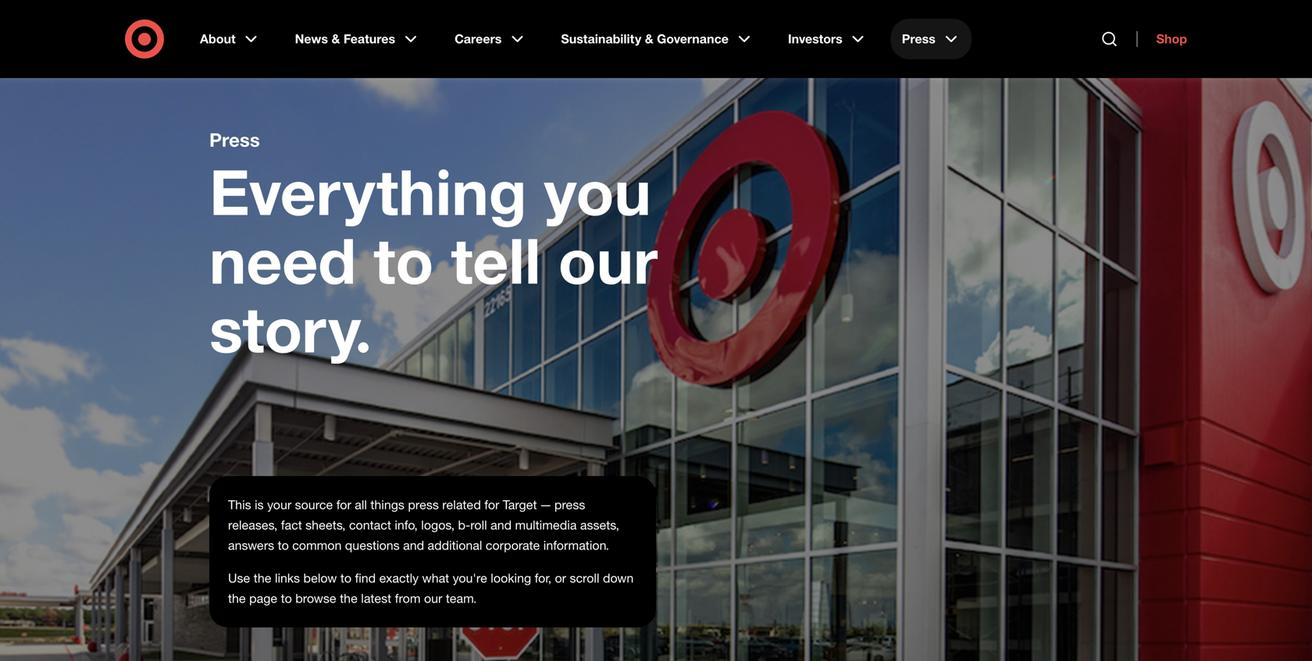 Task type: describe. For each thing, give the bounding box(es) containing it.
& for features
[[332, 31, 340, 46]]

this
[[228, 498, 251, 513]]

need
[[209, 223, 356, 299]]

looking
[[491, 571, 531, 586]]

2 press from the left
[[555, 498, 585, 513]]

additional
[[428, 538, 482, 554]]

—
[[541, 498, 551, 513]]

shop
[[1157, 31, 1188, 46]]

b-
[[458, 518, 471, 533]]

latest
[[361, 591, 392, 607]]

to inside press everything you need to tell our story.
[[374, 223, 434, 299]]

things
[[371, 498, 405, 513]]

press everything you need to tell our story.
[[209, 129, 658, 368]]

about link
[[189, 19, 272, 59]]

use
[[228, 571, 250, 586]]

information.
[[544, 538, 610, 554]]

releases,
[[228, 518, 278, 533]]

contact
[[349, 518, 391, 533]]

all
[[355, 498, 367, 513]]

1 horizontal spatial the
[[254, 571, 272, 586]]

source
[[295, 498, 333, 513]]

down
[[603, 571, 634, 586]]

scroll
[[570, 571, 600, 586]]

you're
[[453, 571, 487, 586]]

below
[[303, 571, 337, 586]]

or
[[555, 571, 566, 586]]

news & features
[[295, 31, 395, 46]]

what
[[422, 571, 449, 586]]

this is your source for all things press related for target — press releases, fact sheets, contact info, logos, b-roll and multimedia assets, answers to common questions and additional corporate information.
[[228, 498, 620, 554]]

1 for from the left
[[337, 498, 351, 513]]

to inside this is your source for all things press related for target — press releases, fact sheets, contact info, logos, b-roll and multimedia assets, answers to common questions and additional corporate information.
[[278, 538, 289, 554]]

your
[[267, 498, 292, 513]]

news & features link
[[284, 19, 431, 59]]

multimedia
[[515, 518, 577, 533]]

questions
[[345, 538, 400, 554]]

our inside press everything you need to tell our story.
[[558, 223, 658, 299]]

you
[[544, 154, 651, 230]]



Task type: vqa. For each thing, say whether or not it's contained in the screenshot.
This
yes



Task type: locate. For each thing, give the bounding box(es) containing it.
press for press
[[902, 31, 936, 46]]

& left the governance
[[645, 31, 654, 46]]

investors link
[[777, 19, 879, 59]]

1 horizontal spatial &
[[645, 31, 654, 46]]

sheets,
[[306, 518, 346, 533]]

everything
[[209, 154, 527, 230]]

logos,
[[421, 518, 455, 533]]

2 horizontal spatial the
[[340, 591, 358, 607]]

our
[[558, 223, 658, 299], [424, 591, 443, 607]]

& for governance
[[645, 31, 654, 46]]

related
[[442, 498, 481, 513]]

our inside use the links below to find exactly what you're looking for, or scroll down the page to browse the latest from our team.
[[424, 591, 443, 607]]

and
[[491, 518, 512, 533], [403, 538, 424, 554]]

0 vertical spatial and
[[491, 518, 512, 533]]

story.
[[209, 291, 372, 368]]

1 horizontal spatial our
[[558, 223, 658, 299]]

news
[[295, 31, 328, 46]]

the down the 'use'
[[228, 591, 246, 607]]

the up page
[[254, 571, 272, 586]]

0 vertical spatial our
[[558, 223, 658, 299]]

press for press everything you need to tell our story.
[[209, 129, 260, 151]]

team.
[[446, 591, 477, 607]]

governance
[[657, 31, 729, 46]]

0 vertical spatial press
[[902, 31, 936, 46]]

browse
[[296, 591, 337, 607]]

& right news
[[332, 31, 340, 46]]

sustainability & governance
[[561, 31, 729, 46]]

1 horizontal spatial and
[[491, 518, 512, 533]]

0 horizontal spatial our
[[424, 591, 443, 607]]

careers
[[455, 31, 502, 46]]

from
[[395, 591, 421, 607]]

investors
[[788, 31, 843, 46]]

for up roll
[[485, 498, 500, 513]]

0 horizontal spatial press
[[209, 129, 260, 151]]

sustainability
[[561, 31, 642, 46]]

the down find
[[340, 591, 358, 607]]

for left all
[[337, 498, 351, 513]]

press
[[902, 31, 936, 46], [209, 129, 260, 151]]

1 horizontal spatial press
[[555, 498, 585, 513]]

press right —
[[555, 498, 585, 513]]

fact
[[281, 518, 302, 533]]

roll
[[471, 518, 487, 533]]

0 horizontal spatial for
[[337, 498, 351, 513]]

&
[[332, 31, 340, 46], [645, 31, 654, 46]]

2 & from the left
[[645, 31, 654, 46]]

1 vertical spatial our
[[424, 591, 443, 607]]

features
[[344, 31, 395, 46]]

1 press from the left
[[408, 498, 439, 513]]

is
[[255, 498, 264, 513]]

careers link
[[444, 19, 538, 59]]

and right roll
[[491, 518, 512, 533]]

1 vertical spatial press
[[209, 129, 260, 151]]

page
[[249, 591, 278, 607]]

tell
[[451, 223, 541, 299]]

find
[[355, 571, 376, 586]]

press up logos,
[[408, 498, 439, 513]]

assets,
[[580, 518, 620, 533]]

1 & from the left
[[332, 31, 340, 46]]

1 horizontal spatial press
[[902, 31, 936, 46]]

corporate
[[486, 538, 540, 554]]

links
[[275, 571, 300, 586]]

sustainability & governance link
[[550, 19, 765, 59]]

1 vertical spatial and
[[403, 538, 424, 554]]

for
[[337, 498, 351, 513], [485, 498, 500, 513]]

press inside press everything you need to tell our story.
[[209, 129, 260, 151]]

0 horizontal spatial press
[[408, 498, 439, 513]]

common
[[292, 538, 342, 554]]

1 horizontal spatial for
[[485, 498, 500, 513]]

for,
[[535, 571, 552, 586]]

press link
[[891, 19, 972, 59]]

about
[[200, 31, 236, 46]]

use the links below to find exactly what you're looking for, or scroll down the page to browse the latest from our team.
[[228, 571, 634, 607]]

0 horizontal spatial and
[[403, 538, 424, 554]]

shop link
[[1137, 31, 1188, 47]]

to
[[374, 223, 434, 299], [278, 538, 289, 554], [341, 571, 352, 586], [281, 591, 292, 607]]

the
[[254, 571, 272, 586], [228, 591, 246, 607], [340, 591, 358, 607]]

0 horizontal spatial &
[[332, 31, 340, 46]]

2 for from the left
[[485, 498, 500, 513]]

answers
[[228, 538, 274, 554]]

press
[[408, 498, 439, 513], [555, 498, 585, 513]]

target
[[503, 498, 537, 513]]

exactly
[[379, 571, 419, 586]]

and down 'info,'
[[403, 538, 424, 554]]

0 horizontal spatial the
[[228, 591, 246, 607]]

info,
[[395, 518, 418, 533]]



